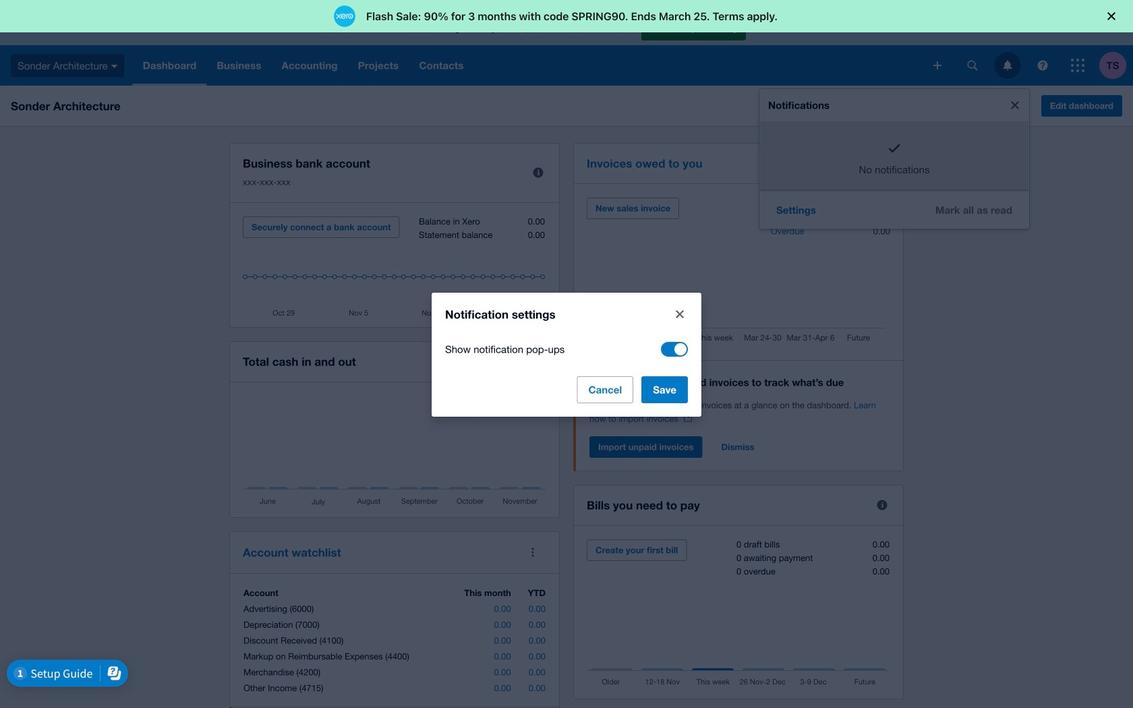 Task type: describe. For each thing, give the bounding box(es) containing it.
empty state bank feed widget with a tooltip explaining the feature. includes a 'securely connect a bank account' button and a data-less flat line graph marking four weekly dates, indicating future account balance tracking. image
[[243, 217, 546, 317]]

0 vertical spatial dialog
[[0, 0, 1133, 32]]

0 horizontal spatial svg image
[[111, 65, 118, 68]]

empty state widget for the total cash in and out feature, displaying a column graph summarising bank transaction data as total money in versus total money out across all connected bank accounts, enabling a visual comparison of the two amounts. image
[[243, 396, 546, 507]]

1 horizontal spatial svg image
[[968, 60, 978, 71]]

opens in a new tab image
[[684, 414, 692, 422]]



Task type: vqa. For each thing, say whether or not it's contained in the screenshot.
Cakes
no



Task type: locate. For each thing, give the bounding box(es) containing it.
dialog
[[0, 0, 1133, 32], [432, 293, 702, 417]]

svg image
[[968, 60, 978, 71], [111, 65, 118, 68]]

group
[[760, 89, 1030, 229]]

svg image
[[1071, 59, 1085, 72], [1004, 60, 1012, 71], [1038, 60, 1048, 71], [934, 61, 942, 69]]

empty state of the bills widget with a 'create your first bill' button and an unpopulated column graph. image
[[587, 540, 891, 689]]

heading
[[590, 374, 891, 391]]

panel body document
[[590, 399, 891, 426], [590, 399, 891, 426]]

1 vertical spatial dialog
[[432, 293, 702, 417]]

banner
[[0, 0, 1133, 708]]



